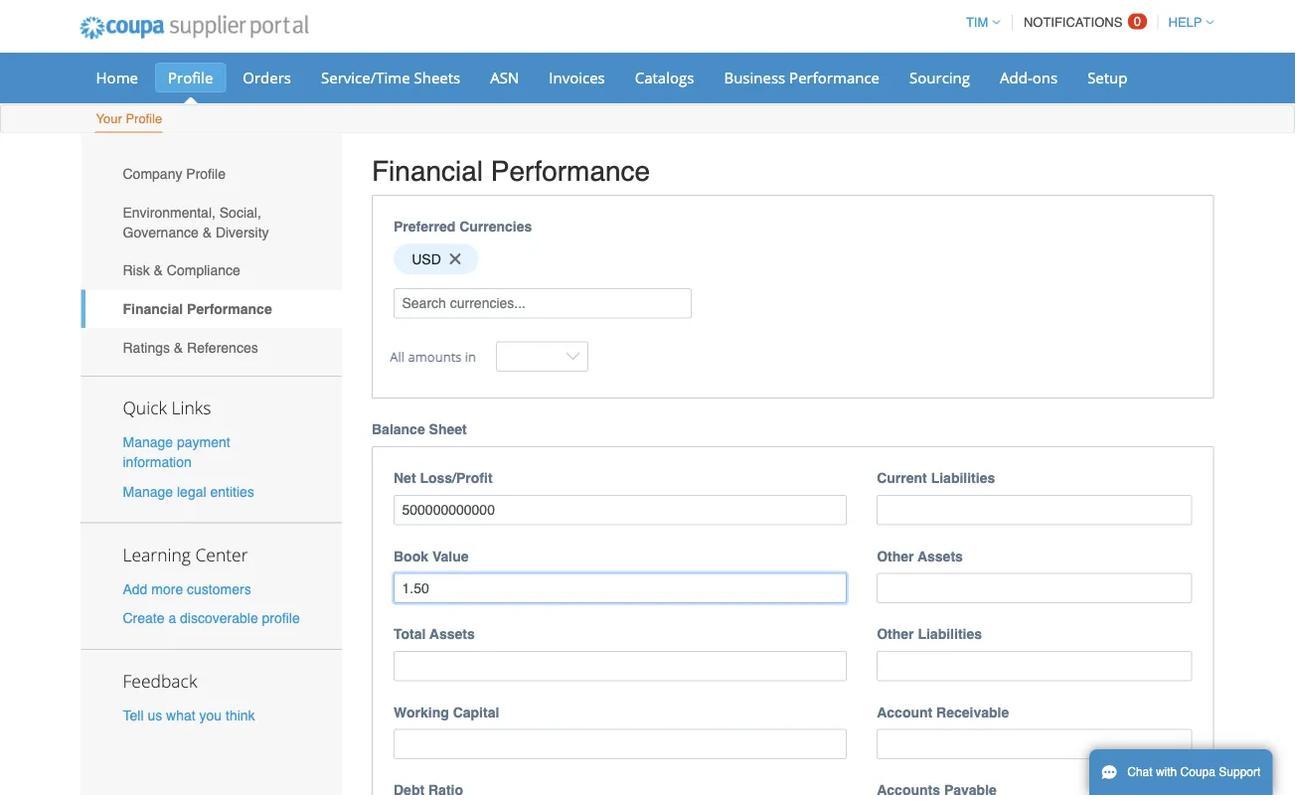 Task type: describe. For each thing, give the bounding box(es) containing it.
performance for financial performance link
[[187, 301, 272, 317]]

profile
[[262, 610, 300, 626]]

total assets
[[394, 626, 475, 642]]

liabilities for other liabilities
[[918, 626, 982, 642]]

1 vertical spatial performance
[[491, 155, 650, 187]]

think
[[226, 708, 255, 724]]

risk
[[123, 263, 150, 279]]

Book Value text field
[[394, 573, 847, 603]]

0 vertical spatial profile
[[168, 67, 213, 88]]

all amounts in
[[390, 347, 476, 365]]

support
[[1219, 766, 1261, 780]]

total
[[394, 626, 426, 642]]

manage payment information
[[123, 435, 230, 470]]

performance for the business performance link
[[790, 67, 880, 88]]

add more customers
[[123, 581, 251, 597]]

add more customers link
[[123, 581, 251, 597]]

environmental, social, governance & diversity link
[[81, 193, 342, 251]]

balance
[[372, 421, 425, 437]]

Other Assets text field
[[877, 573, 1193, 603]]

in
[[465, 347, 476, 365]]

create a discoverable profile link
[[123, 610, 300, 626]]

governance
[[123, 224, 199, 240]]

home
[[96, 67, 138, 88]]

company
[[123, 166, 182, 182]]

chat with coupa support
[[1128, 766, 1261, 780]]

asn link
[[478, 63, 532, 92]]

manage legal entities link
[[123, 484, 254, 500]]

other for other liabilities
[[877, 626, 914, 642]]

other liabilities
[[877, 626, 982, 642]]

Current Liabilities text field
[[877, 495, 1193, 525]]

feedback
[[123, 669, 197, 693]]

liabilities for current liabilities
[[931, 470, 996, 486]]

references
[[187, 340, 258, 355]]

environmental, social, governance & diversity
[[123, 204, 269, 240]]

manage for manage legal entities
[[123, 484, 173, 500]]

navigation containing notifications 0
[[957, 3, 1215, 42]]

coupa
[[1181, 766, 1216, 780]]

social,
[[220, 204, 261, 220]]

net
[[394, 470, 416, 486]]

add
[[123, 581, 148, 597]]

help link
[[1160, 15, 1215, 30]]

manage for manage payment information
[[123, 435, 173, 451]]

company profile link
[[81, 155, 342, 193]]

working
[[394, 704, 449, 720]]

quick
[[123, 396, 167, 420]]

sourcing link
[[897, 63, 983, 92]]

manage payment information link
[[123, 435, 230, 470]]

orders link
[[230, 63, 304, 92]]

& for compliance
[[154, 263, 163, 279]]

selected list box
[[387, 239, 1200, 279]]

create
[[123, 610, 165, 626]]

tell us what you think
[[123, 708, 255, 724]]

amounts
[[408, 347, 462, 365]]

service/time
[[321, 67, 410, 88]]

preferred currencies
[[394, 219, 532, 235]]

with
[[1156, 766, 1178, 780]]

profile for company profile
[[186, 166, 226, 182]]

quick links
[[123, 396, 211, 420]]

Working Capital text field
[[394, 729, 847, 760]]

assets for other assets
[[918, 548, 963, 564]]

Total Assets text field
[[394, 651, 847, 682]]

chat with coupa support button
[[1090, 750, 1273, 795]]

add-ons
[[1000, 67, 1058, 88]]

what
[[166, 708, 196, 724]]

chat
[[1128, 766, 1153, 780]]

& inside environmental, social, governance & diversity
[[203, 224, 212, 240]]

asn
[[490, 67, 519, 88]]

net loss/profit
[[394, 470, 493, 486]]

you
[[199, 708, 222, 724]]

entities
[[210, 484, 254, 500]]

assets for total assets
[[430, 626, 475, 642]]

1 horizontal spatial financial performance
[[372, 155, 650, 187]]

risk & compliance
[[123, 263, 240, 279]]

orders
[[243, 67, 291, 88]]

invoices link
[[536, 63, 618, 92]]

profile link
[[155, 63, 226, 92]]

other assets
[[877, 548, 963, 564]]

book
[[394, 548, 429, 564]]

notifications 0
[[1024, 14, 1142, 30]]

catalogs link
[[622, 63, 707, 92]]

service/time sheets
[[321, 67, 461, 88]]



Task type: vqa. For each thing, say whether or not it's contained in the screenshot.
ons
yes



Task type: locate. For each thing, give the bounding box(es) containing it.
business
[[724, 67, 786, 88]]

& right "risk"
[[154, 263, 163, 279]]

preferred
[[394, 219, 456, 235]]

invoices
[[549, 67, 605, 88]]

1 vertical spatial financial performance
[[123, 301, 272, 317]]

customers
[[187, 581, 251, 597]]

& for references
[[174, 340, 183, 355]]

usd option
[[394, 244, 479, 274]]

2 manage from the top
[[123, 484, 173, 500]]

risk & compliance link
[[81, 251, 342, 290]]

1 horizontal spatial &
[[174, 340, 183, 355]]

ratings & references
[[123, 340, 258, 355]]

add-
[[1000, 67, 1033, 88]]

other for other assets
[[877, 548, 914, 564]]

0 horizontal spatial performance
[[187, 301, 272, 317]]

Other Liabilities text field
[[877, 651, 1193, 682]]

setup
[[1088, 67, 1128, 88]]

assets down 'current liabilities'
[[918, 548, 963, 564]]

2 horizontal spatial performance
[[790, 67, 880, 88]]

financial performance link
[[81, 290, 342, 328]]

current
[[877, 470, 927, 486]]

2 horizontal spatial &
[[203, 224, 212, 240]]

receivable
[[937, 704, 1010, 720]]

your
[[96, 111, 122, 126]]

1 horizontal spatial assets
[[918, 548, 963, 564]]

setup link
[[1075, 63, 1141, 92]]

company profile
[[123, 166, 226, 182]]

2 vertical spatial performance
[[187, 301, 272, 317]]

center
[[195, 543, 248, 566]]

notifications
[[1024, 15, 1123, 30]]

& right ratings
[[174, 340, 183, 355]]

0 vertical spatial assets
[[918, 548, 963, 564]]

us
[[148, 708, 162, 724]]

learning center
[[123, 543, 248, 566]]

profile
[[168, 67, 213, 88], [126, 111, 162, 126], [186, 166, 226, 182]]

1 vertical spatial other
[[877, 626, 914, 642]]

2 vertical spatial profile
[[186, 166, 226, 182]]

other up account at bottom
[[877, 626, 914, 642]]

manage up information
[[123, 435, 173, 451]]

manage down information
[[123, 484, 173, 500]]

sourcing
[[910, 67, 970, 88]]

0 vertical spatial financial performance
[[372, 155, 650, 187]]

1 horizontal spatial performance
[[491, 155, 650, 187]]

account
[[877, 704, 933, 720]]

performance up references
[[187, 301, 272, 317]]

tell us what you think button
[[123, 706, 255, 726]]

financial performance
[[372, 155, 650, 187], [123, 301, 272, 317]]

book value
[[394, 548, 469, 564]]

&
[[203, 224, 212, 240], [154, 263, 163, 279], [174, 340, 183, 355]]

2 other from the top
[[877, 626, 914, 642]]

0 horizontal spatial assets
[[430, 626, 475, 642]]

ratings
[[123, 340, 170, 355]]

financial up ratings
[[123, 301, 183, 317]]

ratings & references link
[[81, 328, 342, 367]]

add-ons link
[[987, 63, 1071, 92]]

& left the diversity
[[203, 224, 212, 240]]

environmental,
[[123, 204, 216, 220]]

liabilities
[[931, 470, 996, 486], [918, 626, 982, 642]]

financial up preferred
[[372, 155, 483, 187]]

business performance
[[724, 67, 880, 88]]

0 vertical spatial other
[[877, 548, 914, 564]]

0 horizontal spatial &
[[154, 263, 163, 279]]

current liabilities
[[877, 470, 996, 486]]

financial performance down "compliance"
[[123, 301, 272, 317]]

account receivable
[[877, 704, 1010, 720]]

0 horizontal spatial financial
[[123, 301, 183, 317]]

discoverable
[[180, 610, 258, 626]]

0 vertical spatial &
[[203, 224, 212, 240]]

Search currencies... field
[[394, 288, 692, 319]]

0 vertical spatial manage
[[123, 435, 173, 451]]

usd
[[412, 251, 441, 267]]

currencies
[[460, 219, 532, 235]]

service/time sheets link
[[308, 63, 474, 92]]

Net Loss/Profit text field
[[394, 495, 847, 525]]

1 vertical spatial profile
[[126, 111, 162, 126]]

profile right your
[[126, 111, 162, 126]]

1 horizontal spatial financial
[[372, 155, 483, 187]]

performance
[[790, 67, 880, 88], [491, 155, 650, 187], [187, 301, 272, 317]]

Account Receivable text field
[[877, 729, 1193, 760]]

ons
[[1033, 67, 1058, 88]]

information
[[123, 455, 192, 470]]

business performance link
[[711, 63, 893, 92]]

links
[[171, 396, 211, 420]]

profile down 'coupa supplier portal' image
[[168, 67, 213, 88]]

more
[[151, 581, 183, 597]]

value
[[432, 548, 469, 564]]

learning
[[123, 543, 191, 566]]

sheet
[[429, 421, 467, 437]]

a
[[168, 610, 176, 626]]

financial performance up currencies
[[372, 155, 650, 187]]

2 vertical spatial &
[[174, 340, 183, 355]]

1 vertical spatial &
[[154, 263, 163, 279]]

home link
[[83, 63, 151, 92]]

0 horizontal spatial financial performance
[[123, 301, 272, 317]]

liabilities up "account receivable" at the right bottom of page
[[918, 626, 982, 642]]

manage legal entities
[[123, 484, 254, 500]]

navigation
[[957, 3, 1215, 42]]

tim link
[[957, 15, 1001, 30]]

0
[[1134, 14, 1142, 29]]

payment
[[177, 435, 230, 451]]

diversity
[[216, 224, 269, 240]]

0 vertical spatial performance
[[790, 67, 880, 88]]

your profile link
[[95, 107, 163, 133]]

sheets
[[414, 67, 461, 88]]

performance up currencies
[[491, 155, 650, 187]]

1 vertical spatial assets
[[430, 626, 475, 642]]

1 manage from the top
[[123, 435, 173, 451]]

1 vertical spatial financial
[[123, 301, 183, 317]]

legal
[[177, 484, 206, 500]]

0 vertical spatial liabilities
[[931, 470, 996, 486]]

tim
[[966, 15, 989, 30]]

tell
[[123, 708, 144, 724]]

compliance
[[167, 263, 240, 279]]

create a discoverable profile
[[123, 610, 300, 626]]

your profile
[[96, 111, 162, 126]]

1 other from the top
[[877, 548, 914, 564]]

loss/profit
[[420, 470, 493, 486]]

assets
[[918, 548, 963, 564], [430, 626, 475, 642]]

profile up environmental, social, governance & diversity link
[[186, 166, 226, 182]]

profile for your profile
[[126, 111, 162, 126]]

coupa supplier portal image
[[66, 3, 322, 53]]

1 vertical spatial liabilities
[[918, 626, 982, 642]]

1 vertical spatial manage
[[123, 484, 173, 500]]

capital
[[453, 704, 499, 720]]

assets right the total
[[430, 626, 475, 642]]

manage inside manage payment information
[[123, 435, 173, 451]]

other down current
[[877, 548, 914, 564]]

performance right business
[[790, 67, 880, 88]]

working capital
[[394, 704, 499, 720]]

manage
[[123, 435, 173, 451], [123, 484, 173, 500]]

balance sheet
[[372, 421, 467, 437]]

liabilities right current
[[931, 470, 996, 486]]

0 vertical spatial financial
[[372, 155, 483, 187]]



